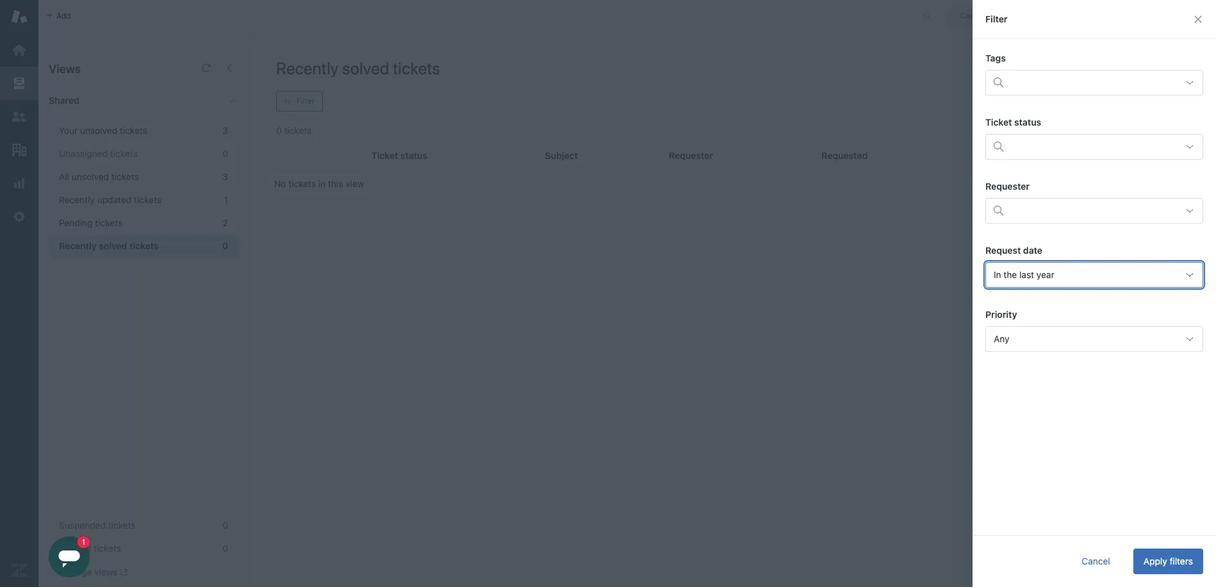 Task type: locate. For each thing, give the bounding box(es) containing it.
zendesk talk needs access to your browser's microphone.
[[1008, 54, 1153, 77]]

manage views link
[[59, 567, 128, 578]]

3
[[223, 125, 228, 136], [223, 171, 228, 182]]

filters
[[1170, 556, 1193, 567]]

3 for all unsolved tickets
[[223, 171, 228, 182]]

customers image
[[11, 108, 28, 125]]

1 horizontal spatial filter
[[986, 13, 1008, 24]]

suspended tickets
[[59, 520, 136, 531]]

unsolved
[[80, 125, 117, 136], [72, 171, 109, 182]]

recently up filter button
[[276, 58, 339, 78]]

1 vertical spatial solved
[[99, 240, 127, 251]]

needs
[[1065, 54, 1090, 65]]

(opens in a new tab) image
[[118, 569, 128, 576]]

shared
[[49, 95, 79, 106]]

views
[[49, 62, 81, 76]]

recently updated tickets
[[59, 194, 162, 205]]

1 horizontal spatial recently solved tickets
[[276, 58, 440, 78]]

0 vertical spatial 3
[[223, 125, 228, 136]]

1 vertical spatial recently
[[59, 194, 95, 205]]

0 vertical spatial recently
[[276, 58, 339, 78]]

zendesk image
[[11, 562, 28, 579]]

recently solved tickets
[[276, 58, 440, 78], [59, 240, 159, 251]]

3 up 1
[[223, 171, 228, 182]]

1 vertical spatial 3
[[223, 171, 228, 182]]

tickets
[[393, 58, 440, 78], [120, 125, 147, 136], [110, 148, 138, 159], [111, 171, 139, 182], [289, 178, 316, 189], [134, 194, 162, 205], [95, 217, 123, 228], [129, 240, 159, 251], [108, 520, 136, 531], [94, 543, 121, 554]]

0 vertical spatial filter
[[986, 13, 1008, 24]]

request date
[[986, 245, 1043, 256]]

talk
[[1046, 54, 1062, 65]]

all unsolved tickets
[[59, 171, 139, 182]]

recently
[[276, 58, 339, 78], [59, 194, 95, 205], [59, 240, 97, 251]]

your
[[1134, 54, 1153, 65]]

requester element
[[986, 198, 1204, 224]]

0 horizontal spatial filter
[[297, 96, 315, 106]]

filter inside button
[[297, 96, 315, 106]]

admin image
[[11, 208, 28, 225]]

request
[[986, 245, 1021, 256]]

0
[[223, 148, 228, 159], [222, 240, 228, 251], [223, 520, 228, 531], [223, 543, 228, 554]]

manage views
[[59, 567, 118, 578]]

cancel button
[[1072, 549, 1121, 574]]

apply
[[1144, 556, 1168, 567]]

1 3 from the top
[[223, 125, 228, 136]]

solved
[[342, 58, 389, 78], [99, 240, 127, 251]]

recently up pending at the top of the page
[[59, 194, 95, 205]]

get started image
[[11, 42, 28, 58]]

1 vertical spatial filter
[[297, 96, 315, 106]]

last
[[1020, 269, 1035, 280]]

tags element
[[986, 70, 1204, 96]]

year
[[1037, 269, 1055, 280]]

views image
[[11, 75, 28, 92]]

all
[[59, 171, 69, 182]]

0 for recently solved tickets
[[222, 240, 228, 251]]

unsolved down unassigned
[[72, 171, 109, 182]]

any
[[994, 333, 1010, 344]]

microphone.
[[1050, 66, 1102, 77]]

shared button
[[38, 81, 216, 120]]

2 vertical spatial recently
[[59, 240, 97, 251]]

1 vertical spatial unsolved
[[72, 171, 109, 182]]

priority
[[986, 309, 1017, 320]]

0 vertical spatial recently solved tickets
[[276, 58, 440, 78]]

pending
[[59, 217, 93, 228]]

0 vertical spatial solved
[[342, 58, 389, 78]]

0 horizontal spatial recently solved tickets
[[59, 240, 159, 251]]

0 horizontal spatial solved
[[99, 240, 127, 251]]

main element
[[0, 0, 38, 587]]

in
[[318, 178, 326, 189]]

deleted
[[59, 543, 91, 554]]

2 3 from the top
[[223, 171, 228, 182]]

cancel
[[1082, 556, 1111, 567]]

conversations
[[961, 11, 1012, 20]]

zendesk support image
[[11, 8, 28, 25]]

to
[[1124, 54, 1132, 65]]

0 vertical spatial unsolved
[[80, 125, 117, 136]]

3 down the "collapse views pane" icon
[[223, 125, 228, 136]]

subject
[[545, 150, 578, 161]]

0 for suspended tickets
[[223, 520, 228, 531]]

1 vertical spatial recently solved tickets
[[59, 240, 159, 251]]

updated
[[97, 194, 132, 205]]

unsolved up unassigned tickets
[[80, 125, 117, 136]]

filter
[[986, 13, 1008, 24], [297, 96, 315, 106]]

requester
[[986, 181, 1030, 192]]

unassigned tickets
[[59, 148, 138, 159]]

access
[[1092, 54, 1121, 65]]

suspended
[[59, 520, 106, 531]]

conversations button
[[947, 5, 1042, 26]]

no tickets in this view
[[274, 178, 364, 189]]

recently down pending at the top of the page
[[59, 240, 97, 251]]



Task type: vqa. For each thing, say whether or not it's contained in the screenshot.
first '3'
yes



Task type: describe. For each thing, give the bounding box(es) containing it.
filter dialog
[[973, 0, 1217, 587]]

filter inside 'dialog'
[[986, 13, 1008, 24]]

manage
[[59, 567, 92, 578]]

view
[[346, 178, 364, 189]]

recently for 0
[[59, 240, 97, 251]]

Any field
[[986, 326, 1204, 352]]

apply filters button
[[1134, 549, 1204, 574]]

the
[[1004, 269, 1017, 280]]

zendesk
[[1008, 54, 1043, 65]]

3 for your unsolved tickets
[[223, 125, 228, 136]]

1
[[224, 194, 228, 205]]

browser's
[[1008, 66, 1048, 77]]

shared heading
[[38, 81, 250, 120]]

your unsolved tickets
[[59, 125, 147, 136]]

deleted tickets
[[59, 543, 121, 554]]

in
[[994, 269, 1002, 280]]

collapse views pane image
[[224, 63, 235, 73]]

pending tickets
[[59, 217, 123, 228]]

unsolved for your
[[80, 125, 117, 136]]

reporting image
[[11, 175, 28, 192]]

2
[[223, 217, 228, 228]]

refresh views pane image
[[201, 63, 212, 73]]

views
[[94, 567, 118, 578]]

no
[[274, 178, 286, 189]]

0 for unassigned tickets
[[223, 148, 228, 159]]

unassigned
[[59, 148, 108, 159]]

status
[[1015, 117, 1042, 128]]

0 for deleted tickets
[[223, 543, 228, 554]]

unsolved for all
[[72, 171, 109, 182]]

ticket status element
[[986, 134, 1204, 160]]

recently for 1
[[59, 194, 95, 205]]

filter button
[[276, 91, 323, 112]]

ticket status
[[986, 117, 1042, 128]]

apply filters
[[1144, 556, 1193, 567]]

your
[[59, 125, 78, 136]]

in the last year
[[994, 269, 1055, 280]]

organizations image
[[11, 142, 28, 158]]

date
[[1024, 245, 1043, 256]]

tags
[[986, 53, 1006, 63]]

close drawer image
[[1193, 14, 1204, 24]]

1 horizontal spatial solved
[[342, 58, 389, 78]]

this
[[328, 178, 343, 189]]

ticket
[[986, 117, 1012, 128]]

In the last year field
[[986, 262, 1204, 288]]



